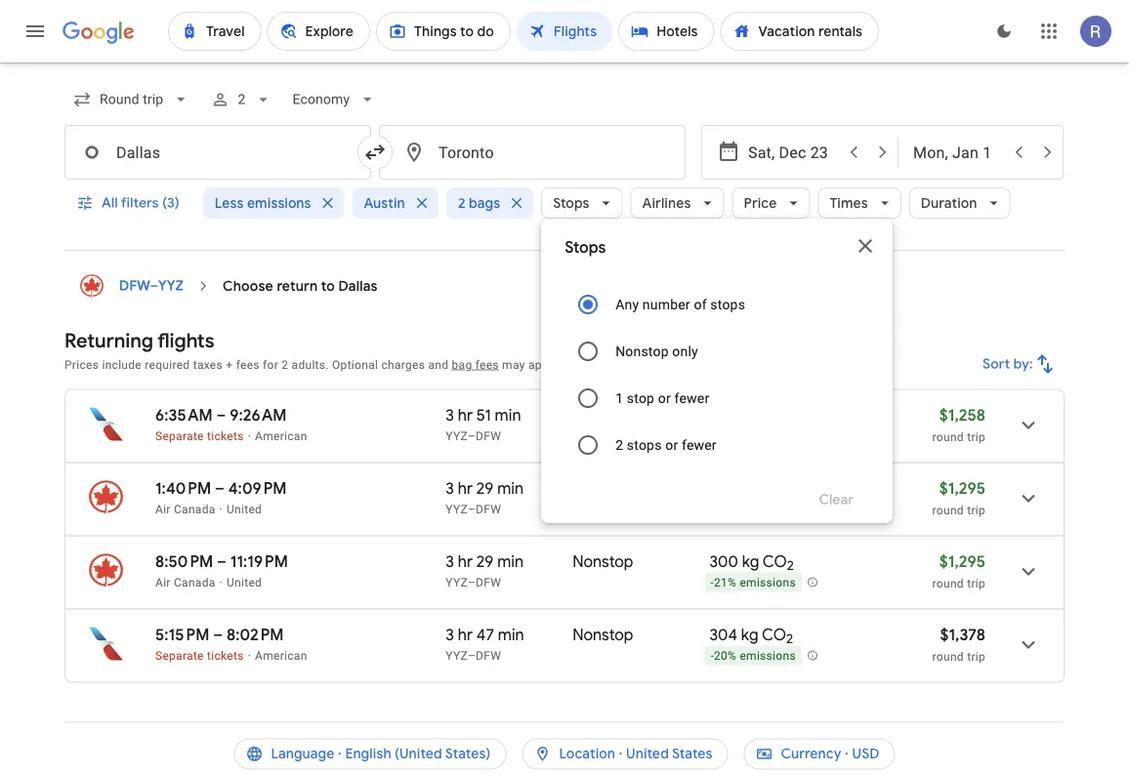 Task type: describe. For each thing, give the bounding box(es) containing it.
fewer for 2 stops or fewer
[[682, 437, 717, 453]]

united for 11:19 pm
[[227, 576, 262, 589]]

8:50 pm
[[155, 552, 213, 572]]

airlines button
[[631, 180, 724, 227]]

price
[[744, 194, 777, 212]]

3 for 11:19 pm
[[446, 552, 454, 572]]

$1,258
[[939, 405, 986, 425]]

location
[[559, 746, 615, 763]]

total duration 3 hr 51 min. element
[[446, 405, 573, 428]]

2 vertical spatial united
[[626, 746, 669, 763]]

5:15 pm
[[155, 625, 209, 645]]

return
[[277, 277, 318, 295]]

all filters (3) button
[[64, 180, 195, 227]]

– inside the "3 hr 47 min yyz – dfw"
[[468, 649, 476, 663]]

nonstop -20% emissions
[[573, 405, 796, 444]]

separate for 5:15 pm
[[155, 649, 204, 663]]

kg for 300
[[742, 552, 759, 572]]

2 inside 2 popup button
[[238, 91, 246, 107]]

2 round from the top
[[932, 504, 964, 517]]

close dialog image
[[854, 234, 877, 258]]

$1,295 round trip for first 1295 us dollars text box from the bottom
[[932, 552, 986, 590]]

duration
[[921, 194, 977, 212]]

$1,258 round trip
[[932, 405, 986, 444]]

round for 3 hr 51 min
[[932, 430, 964, 444]]

– left 11:19 pm
[[217, 552, 227, 572]]

-21% emissions
[[710, 576, 796, 590]]

min for 9:26 am
[[495, 405, 521, 425]]

21%
[[714, 576, 737, 590]]

leaves toronto pearson international airport at 5:15 pm on monday, january 1 and arrives at dallas/fort worth international airport at 8:02 pm on monday, january 1. element
[[155, 625, 284, 645]]

assistance
[[625, 358, 684, 372]]

co for 304
[[762, 625, 786, 645]]

min for 4:09 pm
[[497, 479, 524, 499]]

charges
[[381, 358, 425, 372]]

usd
[[852, 746, 880, 763]]

emissions inside popup button
[[247, 194, 311, 212]]

united states
[[626, 746, 713, 763]]

Arrival time: 4:09 PM. text field
[[228, 479, 287, 499]]

trip for 3 hr 47 min
[[967, 650, 986, 664]]

flights
[[157, 328, 215, 353]]

dfw for 1:40 pm – 4:09 pm
[[476, 503, 501, 516]]

air for 1:40 pm
[[155, 503, 171, 516]]

3 hr 29 min yyz – dfw for 11:19 pm
[[446, 552, 524, 589]]

stop
[[627, 390, 655, 406]]

prices include required taxes + fees for 2 adults. optional charges and bag fees may apply. passenger assistance
[[64, 358, 684, 372]]

tickets for 9:26 am
[[207, 429, 244, 443]]

returning
[[64, 328, 153, 353]]

passenger assistance button
[[564, 358, 684, 372]]

adults.
[[292, 358, 329, 372]]

less
[[215, 194, 244, 212]]

Departure time: 1:40 PM. text field
[[155, 479, 211, 499]]

Departure time: 6:35 AM. text field
[[155, 405, 213, 425]]

2 button
[[202, 76, 281, 123]]

hr for 5:15 pm – 8:02 pm
[[458, 625, 473, 645]]

may
[[502, 358, 525, 372]]

flight details. leaves toronto pearson international airport at 1:40 pm on monday, january 1 and arrives at dallas/fort worth international airport at 4:09 pm on monday, january 1. image
[[1005, 475, 1052, 522]]

all filters (3)
[[102, 194, 180, 212]]

for
[[263, 358, 278, 372]]

20% inside nonstop -20% emissions
[[714, 430, 737, 444]]

dfw up the returning flights
[[119, 277, 150, 295]]

$1,378
[[940, 625, 986, 645]]

trip for 3 hr 29 min
[[967, 577, 986, 590]]

1:40 pm – 4:09 pm
[[155, 479, 287, 499]]

1:40 pm
[[155, 479, 211, 499]]

dallas
[[338, 277, 378, 295]]

air canada for 8:50 pm
[[155, 576, 215, 589]]

2 20% from the top
[[714, 650, 737, 663]]

times button
[[818, 180, 901, 227]]

3 hr 29 min yyz – dfw for 4:09 pm
[[446, 479, 524, 516]]

$1,295 round trip for first 1295 us dollars text box from the top
[[932, 479, 986, 517]]

- inside nonstop -20% emissions
[[710, 430, 714, 444]]

states
[[672, 746, 713, 763]]

Departure time: 8:50 PM. text field
[[155, 552, 213, 572]]

6:35 am – 9:26 am
[[155, 405, 287, 425]]

3 hr 51 min yyz – dfw
[[446, 405, 521, 443]]

sort by: button
[[975, 341, 1065, 388]]

choose
[[223, 277, 273, 295]]

airlines
[[642, 194, 691, 212]]

– inside 3 hr 51 min yyz – dfw
[[468, 429, 476, 443]]

flight details. leaves toronto pearson international airport at 6:35 am on monday, january 1 and arrives at dallas/fort worth international airport at 9:26 am on monday, january 1. image
[[1005, 402, 1052, 449]]

3 for 8:02 pm
[[446, 625, 454, 645]]

Arrival time: 9:26 AM. text field
[[230, 405, 287, 425]]

any number of stops
[[615, 296, 745, 313]]

nonstop flight. element for 3 hr 47 min
[[573, 625, 633, 648]]

300 kg co 2
[[709, 552, 794, 575]]

nonstop inside stops option group
[[615, 343, 669, 359]]

min for 11:19 pm
[[497, 552, 524, 572]]

prices
[[64, 358, 99, 372]]

8:50 pm – 11:19 pm
[[155, 552, 288, 572]]

stops option group
[[565, 281, 869, 469]]

less emissions
[[215, 194, 311, 212]]

+
[[226, 358, 233, 372]]

sort
[[983, 356, 1010, 373]]

canada for 1:40 pm
[[174, 503, 215, 516]]

2 bags
[[458, 194, 500, 212]]

dfw for 6:35 am – 9:26 am
[[476, 429, 501, 443]]

apply.
[[528, 358, 560, 372]]

2 fees from the left
[[475, 358, 499, 372]]

5:15 pm – 8:02 pm
[[155, 625, 284, 645]]

min for 8:02 pm
[[498, 625, 524, 645]]

bag
[[452, 358, 472, 372]]

-20% emissions
[[710, 650, 796, 663]]

6:35 am
[[155, 405, 213, 425]]

(3)
[[162, 194, 180, 212]]

11:19 pm
[[230, 552, 288, 572]]

all
[[102, 194, 118, 212]]

0 horizontal spatial stops
[[627, 437, 662, 453]]

by:
[[1014, 356, 1033, 373]]

round for 3 hr 29 min
[[932, 577, 964, 590]]

2 1295 us dollars text field from the top
[[939, 552, 986, 572]]

include
[[102, 358, 142, 372]]

304 kg co 2
[[709, 625, 793, 648]]

to
[[321, 277, 335, 295]]

2 bags button
[[446, 180, 533, 227]]

air for 8:50 pm
[[155, 576, 171, 589]]

3 for 4:09 pm
[[446, 479, 454, 499]]

times
[[830, 194, 868, 212]]

bags
[[469, 194, 500, 212]]

nonstop inside nonstop -20% emissions
[[573, 405, 633, 425]]

1 horizontal spatial stops
[[710, 296, 745, 313]]

nonstop only
[[615, 343, 698, 359]]

passenger
[[564, 358, 622, 372]]

less emissions button
[[203, 180, 344, 227]]

1 1295 us dollars text field from the top
[[939, 479, 986, 499]]

4:09 pm
[[228, 479, 287, 499]]

american for 8:02 pm
[[255, 649, 307, 663]]

co for 300
[[763, 552, 787, 572]]

price button
[[732, 180, 810, 227]]

only
[[672, 343, 698, 359]]

29 for 8:50 pm – 11:19 pm
[[476, 552, 494, 572]]

2 inside 2 bags popup button
[[458, 194, 466, 212]]



Task type: vqa. For each thing, say whether or not it's contained in the screenshot.
2nd 29 from the bottom
yes



Task type: locate. For each thing, give the bounding box(es) containing it.
1 co from the top
[[763, 552, 787, 572]]

separate down 'departure time: 5:15 pm.' text field
[[155, 649, 204, 663]]

fewer
[[675, 390, 709, 406], [682, 437, 717, 453]]

3 hr 47 min yyz – dfw
[[446, 625, 524, 663]]

1 vertical spatial 29
[[476, 552, 494, 572]]

$1,295 round trip left flight details. leaves toronto pearson international airport at 1:40 pm on monday, january 1 and arrives at dallas/fort worth international airport at 4:09 pm on monday, january 1. "icon"
[[932, 479, 986, 517]]

1 fees from the left
[[236, 358, 260, 372]]

united down 4:09 pm
[[227, 503, 262, 516]]

hr down 3 hr 51 min yyz – dfw
[[458, 479, 473, 499]]

co inside 304 kg co 2
[[762, 625, 786, 645]]

2 3 from the top
[[446, 479, 454, 499]]

1 tickets from the top
[[207, 429, 244, 443]]

1 $1,295 round trip from the top
[[932, 479, 986, 517]]

4 3 from the top
[[446, 625, 454, 645]]

1 air from the top
[[155, 503, 171, 516]]

3 inside 3 hr 51 min yyz – dfw
[[446, 405, 454, 425]]

0 vertical spatial united
[[227, 503, 262, 516]]

separate down 6:35 am
[[155, 429, 204, 443]]

trip
[[967, 430, 986, 444], [967, 504, 986, 517], [967, 577, 986, 590], [967, 650, 986, 664]]

stops
[[553, 194, 589, 212], [565, 238, 606, 258]]

kg
[[742, 552, 759, 572], [741, 625, 758, 645]]

separate tickets down 6:35 am
[[155, 429, 244, 443]]

total duration 3 hr 29 min. element down 3 hr 51 min yyz – dfw
[[446, 479, 573, 502]]

0 vertical spatial 29
[[476, 479, 494, 499]]

total duration 3 hr 29 min. element up total duration 3 hr 47 min. element
[[446, 552, 573, 575]]

dfw down 47
[[476, 649, 501, 663]]

2 hr from the top
[[458, 479, 473, 499]]

Departure text field
[[748, 126, 838, 179]]

2 3 hr 29 min yyz – dfw from the top
[[446, 552, 524, 589]]

3 for 9:26 am
[[446, 405, 454, 425]]

1 vertical spatial 20%
[[714, 650, 737, 663]]

fewer for 1 stop or fewer
[[675, 390, 709, 406]]

change appearance image
[[981, 8, 1028, 55]]

tickets
[[207, 429, 244, 443], [207, 649, 244, 663]]

$1,295
[[939, 479, 986, 499], [939, 552, 986, 572]]

2 canada from the top
[[174, 576, 215, 589]]

flight details. leaves toronto pearson international airport at 8:50 pm on monday, january 1 and arrives at dallas/fort worth international airport at 11:19 pm on monday, january 1. image
[[1005, 548, 1052, 595]]

fewer down the 1 stop or fewer
[[682, 437, 717, 453]]

1 nonstop flight. element from the top
[[573, 405, 633, 428]]

total duration 3 hr 47 min. element
[[446, 625, 573, 648]]

co up -21% emissions
[[763, 552, 787, 572]]

 image inside returning flights main content
[[248, 429, 251, 443]]

total duration 3 hr 29 min. element for 11:19 pm
[[446, 552, 573, 575]]

2 vertical spatial -
[[710, 650, 714, 663]]

– down 3 hr 51 min yyz – dfw
[[468, 503, 476, 516]]

dfw down 51
[[476, 429, 501, 443]]

3 - from the top
[[710, 650, 714, 663]]

2 tickets from the top
[[207, 649, 244, 663]]

1 vertical spatial -
[[710, 576, 714, 590]]

9:26 am
[[230, 405, 287, 425]]

1 horizontal spatial fees
[[475, 358, 499, 372]]

– down total duration 3 hr 47 min. element
[[468, 649, 476, 663]]

1 vertical spatial separate tickets
[[155, 649, 244, 663]]

– right 1:40 pm
[[215, 479, 225, 499]]

1 vertical spatial tickets
[[207, 649, 244, 663]]

nonstop flight. element
[[573, 405, 633, 428], [573, 552, 633, 575], [573, 625, 633, 648]]

1 vertical spatial united
[[227, 576, 262, 589]]

0 vertical spatial $1,295 round trip
[[932, 479, 986, 517]]

3 round from the top
[[932, 577, 964, 590]]

1 vertical spatial separate
[[155, 649, 204, 663]]

3 left 51
[[446, 405, 454, 425]]

2 separate tickets from the top
[[155, 649, 244, 663]]

flight details. leaves toronto pearson international airport at 5:15 pm on monday, january 1 and arrives at dallas/fort worth international airport at 8:02 pm on monday, january 1. image
[[1005, 622, 1052, 669]]

austin button
[[352, 180, 438, 227]]

united left states
[[626, 746, 669, 763]]

stops down stop
[[627, 437, 662, 453]]

3 inside the "3 hr 47 min yyz – dfw"
[[446, 625, 454, 645]]

language
[[271, 746, 334, 763]]

0 vertical spatial separate tickets
[[155, 429, 244, 443]]

1 air canada from the top
[[155, 503, 215, 516]]

2 inside 300 kg co 2
[[787, 558, 794, 575]]

air canada for 1:40 pm
[[155, 503, 215, 516]]

3 hr 29 min yyz – dfw down 3 hr 51 min yyz – dfw
[[446, 479, 524, 516]]

canada down 8:50 pm
[[174, 576, 215, 589]]

trip left flight details. leaves toronto pearson international airport at 1:40 pm on monday, january 1 and arrives at dallas/fort worth international airport at 4:09 pm on monday, january 1. "icon"
[[967, 504, 986, 517]]

1 vertical spatial stops
[[565, 238, 606, 258]]

dfw for 5:15 pm – 8:02 pm
[[476, 649, 501, 663]]

american down 9:26 am text field
[[255, 429, 307, 443]]

2 trip from the top
[[967, 504, 986, 517]]

300
[[709, 552, 738, 572]]

2 air canada from the top
[[155, 576, 215, 589]]

sort by:
[[983, 356, 1033, 373]]

air down departure time: 1:40 pm. text field
[[155, 503, 171, 516]]

leaves toronto pearson international airport at 6:35 am on monday, january 1 and arrives at dallas/fort worth international airport at 9:26 am on monday, january 1. element
[[155, 405, 287, 425]]

0 horizontal spatial fees
[[236, 358, 260, 372]]

austin
[[364, 194, 405, 212]]

1 $1,295 from the top
[[939, 479, 986, 499]]

stops right 2 bags popup button
[[553, 194, 589, 212]]

Arrival time: 11:19 PM. text field
[[230, 552, 288, 572]]

2 co from the top
[[762, 625, 786, 645]]

kg inside 304 kg co 2
[[741, 625, 758, 645]]

2
[[238, 91, 246, 107], [458, 194, 466, 212], [282, 358, 288, 372], [615, 437, 623, 453], [787, 558, 794, 575], [786, 631, 793, 648]]

1 - from the top
[[710, 430, 714, 444]]

– up the "3 hr 47 min yyz – dfw"
[[468, 576, 476, 589]]

1295 us dollars text field down $1,258 round trip
[[939, 479, 986, 499]]

states)
[[445, 746, 491, 763]]

2 stops or fewer
[[615, 437, 717, 453]]

returning flights
[[64, 328, 215, 353]]

29 down 3 hr 51 min yyz – dfw
[[476, 479, 494, 499]]

round left flight details. leaves toronto pearson international airport at 1:40 pm on monday, january 1 and arrives at dallas/fort worth international airport at 4:09 pm on monday, january 1. "icon"
[[932, 504, 964, 517]]

0 vertical spatial stops
[[710, 296, 745, 313]]

nonstop flight. element for 3 hr 51 min
[[573, 405, 633, 428]]

air canada down departure time: 1:40 pm. text field
[[155, 503, 215, 516]]

1 separate from the top
[[155, 429, 204, 443]]

or
[[658, 390, 671, 406], [665, 437, 678, 453]]

0 vertical spatial american
[[255, 429, 307, 443]]

canada for 8:50 pm
[[174, 576, 215, 589]]

 image
[[248, 429, 251, 443]]

english (united states)
[[345, 746, 491, 763]]

nonstop flight. element for 3 hr 29 min
[[573, 552, 633, 575]]

or for stops
[[665, 437, 678, 453]]

none search field containing stops
[[64, 76, 1065, 524]]

american for 9:26 am
[[255, 429, 307, 443]]

yyz down 3 hr 51 min yyz – dfw
[[446, 503, 468, 516]]

1 canada from the top
[[174, 503, 215, 516]]

None text field
[[379, 125, 686, 180]]

round up $1,378
[[932, 577, 964, 590]]

1 vertical spatial american
[[255, 649, 307, 663]]

yyz
[[158, 277, 184, 295], [446, 429, 468, 443], [446, 503, 468, 516], [446, 576, 468, 589], [446, 649, 468, 663]]

yyz for 6:35 am – 9:26 am
[[446, 429, 468, 443]]

of
[[694, 296, 707, 313]]

kg for 304
[[741, 625, 758, 645]]

3 down 3 hr 51 min yyz – dfw
[[446, 479, 454, 499]]

Return text field
[[913, 126, 1003, 179]]

hr for 8:50 pm – 11:19 pm
[[458, 552, 473, 572]]

20%
[[714, 430, 737, 444], [714, 650, 737, 663]]

0 vertical spatial air
[[155, 503, 171, 516]]

stops down the "stops" popup button
[[565, 238, 606, 258]]

0 vertical spatial fewer
[[675, 390, 709, 406]]

stops
[[710, 296, 745, 313], [627, 437, 662, 453]]

1 vertical spatial $1,295
[[939, 552, 986, 572]]

hr for 1:40 pm – 4:09 pm
[[458, 479, 473, 499]]

dfw inside 3 hr 51 min yyz – dfw
[[476, 429, 501, 443]]

dfw for 8:50 pm – 11:19 pm
[[476, 576, 501, 589]]

1 vertical spatial co
[[762, 625, 786, 645]]

yyz for 5:15 pm – 8:02 pm
[[446, 649, 468, 663]]

filters
[[121, 194, 159, 212]]

1 stop or fewer
[[615, 390, 709, 406]]

yyz inside the "3 hr 47 min yyz – dfw"
[[446, 649, 468, 663]]

min down 3 hr 51 min yyz – dfw
[[497, 479, 524, 499]]

trip down $1,258
[[967, 430, 986, 444]]

choose return to dallas
[[223, 277, 378, 295]]

4 hr from the top
[[458, 625, 473, 645]]

1 american from the top
[[255, 429, 307, 443]]

1 vertical spatial stops
[[627, 437, 662, 453]]

separate for 6:35 am
[[155, 429, 204, 443]]

trip inside $1,378 round trip
[[967, 650, 986, 664]]

0 vertical spatial 1295 us dollars text field
[[939, 479, 986, 499]]

round inside $1,258 round trip
[[932, 430, 964, 444]]

– right 5:15 pm
[[213, 625, 223, 645]]

29 up 47
[[476, 552, 494, 572]]

and
[[428, 358, 449, 372]]

0 vertical spatial air canada
[[155, 503, 215, 516]]

hr left 51
[[458, 405, 473, 425]]

trip up $1,378
[[967, 577, 986, 590]]

1 vertical spatial total duration 3 hr 29 min. element
[[446, 552, 573, 575]]

-
[[710, 430, 714, 444], [710, 576, 714, 590], [710, 650, 714, 663]]

1 trip from the top
[[967, 430, 986, 444]]

0 vertical spatial tickets
[[207, 429, 244, 443]]

separate
[[155, 429, 204, 443], [155, 649, 204, 663]]

1 3 from the top
[[446, 405, 454, 425]]

3 nonstop flight. element from the top
[[573, 625, 633, 648]]

main menu image
[[23, 20, 47, 43]]

united down 11:19 pm text box
[[227, 576, 262, 589]]

1258 US dollars text field
[[939, 405, 986, 425]]

1 vertical spatial air
[[155, 576, 171, 589]]

3 up the "3 hr 47 min yyz – dfw"
[[446, 552, 454, 572]]

separate tickets for 6:35 am
[[155, 429, 244, 443]]

1 vertical spatial 3 hr 29 min yyz – dfw
[[446, 552, 524, 589]]

0 vertical spatial -
[[710, 430, 714, 444]]

returning flights main content
[[64, 267, 1065, 699]]

0 vertical spatial 3 hr 29 min yyz – dfw
[[446, 479, 524, 516]]

2 separate from the top
[[155, 649, 204, 663]]

kg up -21% emissions
[[742, 552, 759, 572]]

canada
[[174, 503, 215, 516], [174, 576, 215, 589]]

swap origin and destination. image
[[363, 141, 387, 164]]

united
[[227, 503, 262, 516], [227, 576, 262, 589], [626, 746, 669, 763]]

47
[[476, 625, 494, 645]]

any
[[615, 296, 639, 313]]

total duration 3 hr 29 min. element
[[446, 479, 573, 502], [446, 552, 573, 575]]

yyz down total duration 3 hr 51 min. element
[[446, 429, 468, 443]]

1 29 from the top
[[476, 479, 494, 499]]

3 left 47
[[446, 625, 454, 645]]

1 vertical spatial kg
[[741, 625, 758, 645]]

number
[[643, 296, 690, 313]]

 image
[[248, 649, 251, 663]]

co
[[763, 552, 787, 572], [762, 625, 786, 645]]

None field
[[64, 82, 199, 117], [285, 82, 385, 117], [64, 82, 199, 117], [285, 82, 385, 117]]

co up -20% emissions
[[762, 625, 786, 645]]

trip inside $1,258 round trip
[[967, 430, 986, 444]]

dfw up 47
[[476, 576, 501, 589]]

2 $1,295 round trip from the top
[[932, 552, 986, 590]]

trip for 3 hr 51 min
[[967, 430, 986, 444]]

required
[[145, 358, 190, 372]]

round for 3 hr 47 min
[[932, 650, 964, 664]]

None search field
[[64, 76, 1065, 524]]

1 vertical spatial $1,295 round trip
[[932, 552, 986, 590]]

- for 300
[[710, 576, 714, 590]]

united for 4:09 pm
[[227, 503, 262, 516]]

bag fees button
[[452, 358, 499, 372]]

1 separate tickets from the top
[[155, 429, 244, 443]]

3 hr 29 min yyz – dfw
[[446, 479, 524, 516], [446, 552, 524, 589]]

separate tickets down 'departure time: 5:15 pm.' text field
[[155, 649, 244, 663]]

tickets down 6:35 am – 9:26 am
[[207, 429, 244, 443]]

3 trip from the top
[[967, 577, 986, 590]]

1 20% from the top
[[714, 430, 737, 444]]

yyz up the "3 hr 47 min yyz – dfw"
[[446, 576, 468, 589]]

dfw – yyz
[[119, 277, 184, 295]]

air canada
[[155, 503, 215, 516], [155, 576, 215, 589]]

0 vertical spatial nonstop flight. element
[[573, 405, 633, 428]]

2 - from the top
[[710, 576, 714, 590]]

tickets down leaves toronto pearson international airport at 5:15 pm on monday, january 1 and arrives at dallas/fort worth international airport at 8:02 pm on monday, january 1. element
[[207, 649, 244, 663]]

– up the returning flights
[[150, 277, 158, 295]]

0 vertical spatial stops
[[553, 194, 589, 212]]

2 air from the top
[[155, 576, 171, 589]]

0 vertical spatial co
[[763, 552, 787, 572]]

leaves toronto pearson international airport at 8:50 pm on monday, january 1 and arrives at dallas/fort worth international airport at 11:19 pm on monday, january 1. element
[[155, 552, 288, 572]]

currency
[[781, 746, 841, 763]]

2 $1,295 from the top
[[939, 552, 986, 572]]

tickets for 8:02 pm
[[207, 649, 244, 663]]

hr inside the "3 hr 47 min yyz – dfw"
[[458, 625, 473, 645]]

separate tickets
[[155, 429, 244, 443], [155, 649, 244, 663]]

min inside the "3 hr 47 min yyz – dfw"
[[498, 625, 524, 645]]

separate tickets for 5:15 pm
[[155, 649, 244, 663]]

kg inside 300 kg co 2
[[742, 552, 759, 572]]

(united
[[395, 746, 442, 763]]

4 trip from the top
[[967, 650, 986, 664]]

8:02 pm
[[227, 625, 284, 645]]

3
[[446, 405, 454, 425], [446, 479, 454, 499], [446, 552, 454, 572], [446, 625, 454, 645]]

29 for 1:40 pm – 4:09 pm
[[476, 479, 494, 499]]

yyz down total duration 3 hr 47 min. element
[[446, 649, 468, 663]]

duration button
[[909, 180, 1010, 227]]

-20% emissions button
[[704, 406, 818, 447]]

$1,295 round trip
[[932, 479, 986, 517], [932, 552, 986, 590]]

1 vertical spatial 1295 us dollars text field
[[939, 552, 986, 572]]

round down $1,378 text box
[[932, 650, 964, 664]]

1295 us dollars text field left flight details. leaves toronto pearson international airport at 8:50 pm on monday, january 1 and arrives at dallas/fort worth international airport at 11:19 pm on monday, january 1. icon
[[939, 552, 986, 572]]

$1,295 round trip up $1,378
[[932, 552, 986, 590]]

$1,378 round trip
[[932, 625, 986, 664]]

yyz for 8:50 pm – 11:19 pm
[[446, 576, 468, 589]]

2 total duration 3 hr 29 min. element from the top
[[446, 552, 573, 575]]

or right stop
[[658, 390, 671, 406]]

– left 9:26 am
[[216, 405, 226, 425]]

1 vertical spatial canada
[[174, 576, 215, 589]]

2 29 from the top
[[476, 552, 494, 572]]

None text field
[[64, 125, 371, 180]]

1378 US dollars text field
[[940, 625, 986, 645]]

1 total duration 3 hr 29 min. element from the top
[[446, 479, 573, 502]]

hr for 6:35 am – 9:26 am
[[458, 405, 473, 425]]

yyz for 1:40 pm – 4:09 pm
[[446, 503, 468, 516]]

1
[[615, 390, 623, 406]]

air canada down 8:50 pm
[[155, 576, 215, 589]]

co inside 300 kg co 2
[[763, 552, 787, 572]]

29
[[476, 479, 494, 499], [476, 552, 494, 572]]

1 vertical spatial or
[[665, 437, 678, 453]]

0 vertical spatial or
[[658, 390, 671, 406]]

304
[[709, 625, 737, 645]]

yyz up flights
[[158, 277, 184, 295]]

min right 51
[[495, 405, 521, 425]]

hr inside 3 hr 51 min yyz – dfw
[[458, 405, 473, 425]]

1 vertical spatial air canada
[[155, 576, 215, 589]]

canada down departure time: 1:40 pm. text field
[[174, 503, 215, 516]]

2 nonstop flight. element from the top
[[573, 552, 633, 575]]

2 vertical spatial nonstop flight. element
[[573, 625, 633, 648]]

kg up -20% emissions
[[741, 625, 758, 645]]

taxes
[[193, 358, 223, 372]]

min inside 3 hr 51 min yyz – dfw
[[495, 405, 521, 425]]

min up total duration 3 hr 47 min. element
[[497, 552, 524, 572]]

total duration 3 hr 29 min. element for 4:09 pm
[[446, 479, 573, 502]]

or down the 1 stop or fewer
[[665, 437, 678, 453]]

trip down $1,378 text box
[[967, 650, 986, 664]]

4 round from the top
[[932, 650, 964, 664]]

min right 47
[[498, 625, 524, 645]]

round
[[932, 430, 964, 444], [932, 504, 964, 517], [932, 577, 964, 590], [932, 650, 964, 664]]

fewer down only
[[675, 390, 709, 406]]

american down the 8:02 pm text field
[[255, 649, 307, 663]]

fees right bag
[[475, 358, 499, 372]]

– down total duration 3 hr 51 min. element
[[468, 429, 476, 443]]

hr left 47
[[458, 625, 473, 645]]

2 inside 304 kg co 2
[[786, 631, 793, 648]]

0 vertical spatial separate
[[155, 429, 204, 443]]

english
[[345, 746, 391, 763]]

0 vertical spatial $1,295
[[939, 479, 986, 499]]

2 american from the top
[[255, 649, 307, 663]]

hr up the "3 hr 47 min yyz – dfw"
[[458, 552, 473, 572]]

Arrival time: 8:02 PM. text field
[[227, 625, 284, 645]]

1 vertical spatial nonstop flight. element
[[573, 552, 633, 575]]

Departure time: 5:15 PM. text field
[[155, 625, 209, 645]]

0 vertical spatial 20%
[[714, 430, 737, 444]]

–
[[150, 277, 158, 295], [216, 405, 226, 425], [468, 429, 476, 443], [215, 479, 225, 499], [468, 503, 476, 516], [217, 552, 227, 572], [468, 576, 476, 589], [213, 625, 223, 645], [468, 649, 476, 663]]

leaves toronto pearson international airport at 1:40 pm on monday, january 1 and arrives at dallas/fort worth international airport at 4:09 pm on monday, january 1. element
[[155, 479, 287, 499]]

3 3 from the top
[[446, 552, 454, 572]]

0 vertical spatial total duration 3 hr 29 min. element
[[446, 479, 573, 502]]

american
[[255, 429, 307, 443], [255, 649, 307, 663]]

1295 US dollars text field
[[939, 479, 986, 499], [939, 552, 986, 572]]

0 vertical spatial canada
[[174, 503, 215, 516]]

2 inside stops option group
[[615, 437, 623, 453]]

3 hr 29 min yyz – dfw up 47
[[446, 552, 524, 589]]

stops inside popup button
[[553, 194, 589, 212]]

1 vertical spatial fewer
[[682, 437, 717, 453]]

1 3 hr 29 min yyz – dfw from the top
[[446, 479, 524, 516]]

dfw down 3 hr 51 min yyz – dfw
[[476, 503, 501, 516]]

dfw inside the "3 hr 47 min yyz – dfw"
[[476, 649, 501, 663]]

$1,295 down $1,258 round trip
[[939, 479, 986, 499]]

round down 1258 us dollars text box
[[932, 430, 964, 444]]

$1,295 left flight details. leaves toronto pearson international airport at 8:50 pm on monday, january 1 and arrives at dallas/fort worth international airport at 11:19 pm on monday, january 1. icon
[[939, 552, 986, 572]]

0 vertical spatial kg
[[742, 552, 759, 572]]

emissions inside nonstop -20% emissions
[[740, 430, 796, 444]]

stops button
[[541, 180, 623, 227]]

nonstop
[[615, 343, 669, 359], [573, 405, 633, 425], [573, 552, 633, 572], [573, 625, 633, 645]]

air down 8:50 pm
[[155, 576, 171, 589]]

1 hr from the top
[[458, 405, 473, 425]]

stops right of
[[710, 296, 745, 313]]

fees right +
[[236, 358, 260, 372]]

yyz inside 3 hr 51 min yyz – dfw
[[446, 429, 468, 443]]

1 round from the top
[[932, 430, 964, 444]]

- for 304
[[710, 650, 714, 663]]

fees
[[236, 358, 260, 372], [475, 358, 499, 372]]

optional
[[332, 358, 378, 372]]

round inside $1,378 round trip
[[932, 650, 964, 664]]

3 hr from the top
[[458, 552, 473, 572]]

or for stop
[[658, 390, 671, 406]]



